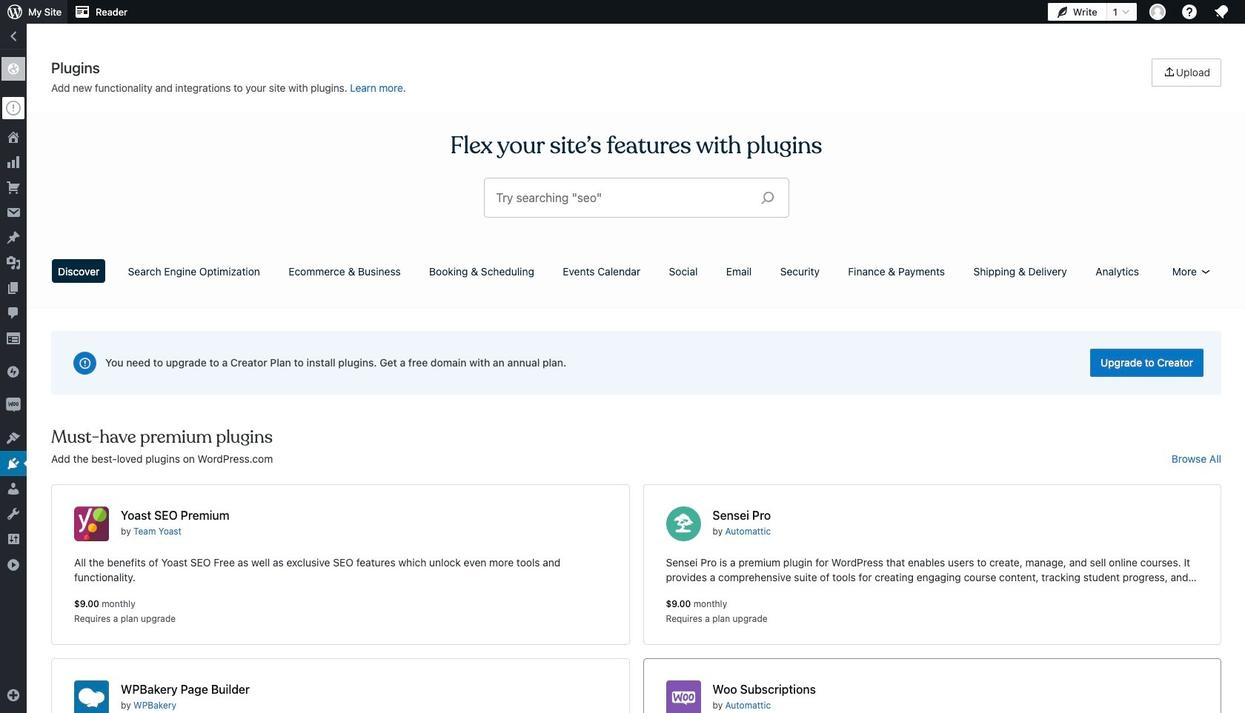 Task type: describe. For each thing, give the bounding box(es) containing it.
1 img image from the top
[[6, 365, 21, 380]]

manage your notifications image
[[1213, 3, 1231, 21]]

2 img image from the top
[[6, 398, 21, 413]]

help image
[[1181, 3, 1199, 21]]

my profile image
[[1150, 4, 1166, 20]]



Task type: vqa. For each thing, say whether or not it's contained in the screenshot.
third Placeholder Image from the right
no



Task type: locate. For each thing, give the bounding box(es) containing it.
Search search field
[[496, 179, 749, 217]]

1 vertical spatial img image
[[6, 398, 21, 413]]

img image
[[6, 365, 21, 380], [6, 398, 21, 413]]

None search field
[[485, 179, 789, 217]]

open search image
[[749, 188, 786, 208]]

main content
[[46, 59, 1227, 714]]

plugin icon image
[[74, 507, 109, 542], [666, 507, 701, 542], [74, 681, 109, 714], [666, 681, 701, 714]]

0 vertical spatial img image
[[6, 365, 21, 380]]



